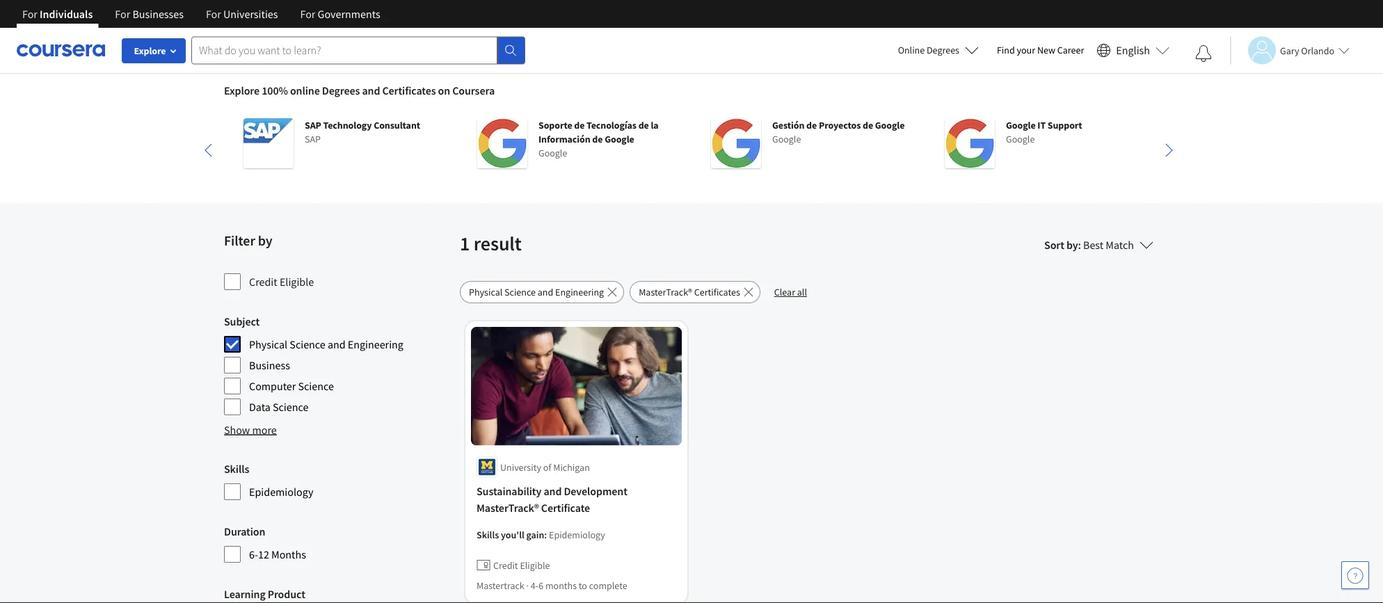 Task type: describe. For each thing, give the bounding box(es) containing it.
de down tecnologías
[[593, 133, 603, 145]]

show more button
[[224, 422, 277, 438]]

find your new career
[[997, 44, 1085, 56]]

filter
[[224, 232, 255, 250]]

mastertrack® inside sustainability and development mastertrack® certificate
[[477, 501, 539, 515]]

computer science
[[249, 379, 334, 393]]

gary orlando
[[1281, 44, 1335, 57]]

all
[[797, 286, 807, 299]]

months
[[546, 579, 577, 592]]

result
[[474, 231, 522, 256]]

3 google image from the left
[[945, 118, 995, 168]]

for for individuals
[[22, 7, 38, 21]]

and inside button
[[538, 286, 554, 299]]

filter by
[[224, 232, 272, 250]]

by for filter
[[258, 232, 272, 250]]

sap technology consultant sap
[[305, 119, 420, 145]]

google it support google
[[1006, 119, 1083, 145]]

and inside sustainability and development mastertrack® certificate
[[544, 485, 562, 499]]

degrees inside dropdown button
[[927, 44, 960, 56]]

google image for información
[[477, 118, 528, 168]]

tecnologías
[[587, 119, 637, 132]]

for for universities
[[206, 7, 221, 21]]

clear
[[774, 286, 796, 299]]

individuals
[[40, 7, 93, 21]]

universities
[[223, 7, 278, 21]]

subject group
[[224, 313, 452, 416]]

0 horizontal spatial certificates
[[382, 84, 436, 97]]

certificates inside button
[[694, 286, 740, 299]]

coursera image
[[17, 39, 105, 61]]

data science
[[249, 400, 309, 414]]

1
[[460, 231, 470, 256]]

best
[[1084, 238, 1104, 252]]

sap image
[[244, 118, 294, 168]]

months
[[271, 548, 306, 562]]

orlando
[[1302, 44, 1335, 57]]

for businesses
[[115, 7, 184, 21]]

for governments
[[300, 7, 380, 21]]

información
[[539, 133, 591, 145]]

help center image
[[1347, 567, 1364, 584]]

sustainability and development mastertrack® certificate link
[[477, 483, 677, 517]]

epidemiology inside 'skills' group
[[249, 485, 314, 499]]

physical science and engineering inside subject group
[[249, 338, 404, 351]]

skills for skills you'll gain : epidemiology
[[477, 529, 499, 541]]

learning product
[[224, 587, 305, 601]]

1 vertical spatial credit
[[493, 559, 518, 572]]

more
[[252, 423, 277, 437]]

gain
[[527, 529, 545, 541]]

mastertrack · 4-6 months to complete
[[477, 579, 628, 592]]

6-12 months
[[249, 548, 306, 562]]

development
[[564, 485, 628, 499]]

1 sap from the top
[[305, 119, 321, 132]]

What do you want to learn? text field
[[191, 37, 498, 64]]

0 vertical spatial eligible
[[280, 275, 314, 289]]

skills for skills
[[224, 462, 249, 476]]

coursera
[[453, 84, 495, 97]]

2 sap from the top
[[305, 133, 321, 145]]

100%
[[262, 84, 288, 97]]

gary orlando button
[[1231, 37, 1350, 64]]

governments
[[318, 7, 380, 21]]

complete
[[589, 579, 628, 592]]

mastertrack® certificates button
[[630, 281, 761, 303]]

for individuals
[[22, 7, 93, 21]]

science inside button
[[505, 286, 536, 299]]

business
[[249, 358, 290, 372]]

michigan
[[553, 461, 590, 474]]

explore 100% online degrees and certificates on coursera
[[224, 84, 495, 97]]

duration
[[224, 525, 265, 539]]

engineering inside button
[[555, 286, 604, 299]]

mastertrack® certificates
[[639, 286, 740, 299]]

0 horizontal spatial credit eligible
[[249, 275, 314, 289]]

find
[[997, 44, 1015, 56]]

4-
[[531, 579, 539, 592]]

career
[[1058, 44, 1085, 56]]

proyectos
[[819, 119, 861, 132]]

sustainability
[[477, 485, 542, 499]]

it
[[1038, 119, 1046, 132]]



Task type: locate. For each thing, give the bounding box(es) containing it.
for left governments
[[300, 7, 316, 21]]

0 vertical spatial sap
[[305, 119, 321, 132]]

university of michigan
[[500, 461, 590, 474]]

show
[[224, 423, 250, 437]]

de
[[574, 119, 585, 132], [639, 119, 649, 132], [807, 119, 817, 132], [863, 119, 873, 132], [593, 133, 603, 145]]

0 vertical spatial credit eligible
[[249, 275, 314, 289]]

skills down show
[[224, 462, 249, 476]]

0 vertical spatial :
[[1079, 238, 1082, 252]]

physical inside subject group
[[249, 338, 288, 351]]

physical down 1 result
[[469, 286, 503, 299]]

1 vertical spatial credit eligible
[[493, 559, 550, 572]]

physical science and engineering up computer science
[[249, 338, 404, 351]]

google
[[875, 119, 905, 132], [1006, 119, 1036, 132], [605, 133, 635, 145], [773, 133, 801, 145], [1006, 133, 1035, 145], [539, 147, 568, 159]]

1 horizontal spatial :
[[1079, 238, 1082, 252]]

science up business
[[290, 338, 326, 351]]

skills group
[[224, 461, 452, 501]]

online degrees button
[[887, 35, 990, 65]]

0 horizontal spatial google image
[[477, 118, 528, 168]]

show more
[[224, 423, 277, 437]]

1 horizontal spatial credit eligible
[[493, 559, 550, 572]]

explore for explore 100% online degrees and certificates on coursera
[[224, 84, 260, 97]]

1 horizontal spatial credit
[[493, 559, 518, 572]]

1 horizontal spatial epidemiology
[[549, 529, 605, 541]]

6-
[[249, 548, 258, 562]]

by
[[258, 232, 272, 250], [1067, 238, 1079, 252]]

by right sort
[[1067, 238, 1079, 252]]

1 horizontal spatial certificates
[[694, 286, 740, 299]]

for left the businesses at the left top
[[115, 7, 130, 21]]

1 horizontal spatial google image
[[711, 118, 761, 168]]

2 for from the left
[[115, 7, 130, 21]]

1 for from the left
[[22, 7, 38, 21]]

computer
[[249, 379, 296, 393]]

credit up mastertrack
[[493, 559, 518, 572]]

:
[[1079, 238, 1082, 252], [545, 529, 547, 541]]

0 horizontal spatial epidemiology
[[249, 485, 314, 499]]

for for businesses
[[115, 7, 130, 21]]

gestión
[[773, 119, 805, 132]]

sap left technology
[[305, 119, 321, 132]]

and inside subject group
[[328, 338, 346, 351]]

4 for from the left
[[300, 7, 316, 21]]

0 vertical spatial explore
[[134, 45, 166, 57]]

0 vertical spatial engineering
[[555, 286, 604, 299]]

1 vertical spatial sap
[[305, 133, 321, 145]]

gestión de proyectos de google google
[[773, 119, 905, 145]]

technology
[[323, 119, 372, 132]]

explore down for businesses
[[134, 45, 166, 57]]

for
[[22, 7, 38, 21], [115, 7, 130, 21], [206, 7, 221, 21], [300, 7, 316, 21]]

1 vertical spatial engineering
[[348, 338, 404, 351]]

physical science and engineering down result in the left of the page
[[469, 286, 604, 299]]

sort
[[1045, 238, 1065, 252]]

learning
[[224, 587, 266, 601]]

on
[[438, 84, 450, 97]]

clear all
[[774, 286, 807, 299]]

de right gestión
[[807, 119, 817, 132]]

0 horizontal spatial physical science and engineering
[[249, 338, 404, 351]]

skills inside group
[[224, 462, 249, 476]]

credit eligible down filter by
[[249, 275, 314, 289]]

1 horizontal spatial physical science and engineering
[[469, 286, 604, 299]]

3 for from the left
[[206, 7, 221, 21]]

show notifications image
[[1196, 45, 1212, 62]]

subject
[[224, 315, 260, 329]]

english button
[[1092, 28, 1176, 73]]

science up data science on the left of page
[[298, 379, 334, 393]]

online degrees
[[898, 44, 960, 56]]

degrees right online
[[927, 44, 960, 56]]

sustainability and development mastertrack® certificate
[[477, 485, 628, 515]]

0 vertical spatial degrees
[[927, 44, 960, 56]]

1 vertical spatial mastertrack®
[[477, 501, 539, 515]]

physical science and engineering inside button
[[469, 286, 604, 299]]

science down computer science
[[273, 400, 309, 414]]

1 result
[[460, 231, 522, 256]]

physical science and engineering button
[[460, 281, 624, 303]]

and
[[362, 84, 380, 97], [538, 286, 554, 299], [328, 338, 346, 351], [544, 485, 562, 499]]

1 horizontal spatial eligible
[[520, 559, 550, 572]]

credit
[[249, 275, 277, 289], [493, 559, 518, 572]]

1 vertical spatial physical
[[249, 338, 288, 351]]

soporte
[[539, 119, 573, 132]]

credit eligible up · at the bottom
[[493, 559, 550, 572]]

physical up business
[[249, 338, 288, 351]]

de right proyectos
[[863, 119, 873, 132]]

1 vertical spatial eligible
[[520, 559, 550, 572]]

epidemiology
[[249, 485, 314, 499], [549, 529, 605, 541]]

explore for explore
[[134, 45, 166, 57]]

degrees up technology
[[322, 84, 360, 97]]

epidemiology up duration
[[249, 485, 314, 499]]

duration group
[[224, 523, 452, 564]]

0 vertical spatial physical
[[469, 286, 503, 299]]

by right filter
[[258, 232, 272, 250]]

: left the best
[[1079, 238, 1082, 252]]

skills left the you'll
[[477, 529, 499, 541]]

sap right sap image
[[305, 133, 321, 145]]

credit eligible
[[249, 275, 314, 289], [493, 559, 550, 572]]

1 horizontal spatial by
[[1067, 238, 1079, 252]]

1 horizontal spatial engineering
[[555, 286, 604, 299]]

for for governments
[[300, 7, 316, 21]]

0 horizontal spatial skills
[[224, 462, 249, 476]]

12
[[258, 548, 269, 562]]

la
[[651, 119, 659, 132]]

english
[[1117, 43, 1150, 57]]

0 horizontal spatial credit
[[249, 275, 277, 289]]

banner navigation
[[11, 0, 392, 28]]

product
[[268, 587, 305, 601]]

mastertrack®
[[639, 286, 693, 299], [477, 501, 539, 515]]

skills
[[224, 462, 249, 476], [477, 529, 499, 541]]

1 vertical spatial degrees
[[322, 84, 360, 97]]

0 vertical spatial physical science and engineering
[[469, 286, 604, 299]]

you'll
[[501, 529, 525, 541]]

2 google image from the left
[[711, 118, 761, 168]]

1 vertical spatial skills
[[477, 529, 499, 541]]

de up the información
[[574, 119, 585, 132]]

google image for google
[[711, 118, 761, 168]]

sort by : best match
[[1045, 238, 1134, 252]]

data
[[249, 400, 271, 414]]

0 vertical spatial credit
[[249, 275, 277, 289]]

physical
[[469, 286, 503, 299], [249, 338, 288, 351]]

clear all button
[[766, 281, 816, 303]]

businesses
[[133, 7, 184, 21]]

0 vertical spatial epidemiology
[[249, 485, 314, 499]]

for left universities
[[206, 7, 221, 21]]

1 google image from the left
[[477, 118, 528, 168]]

: right the you'll
[[545, 529, 547, 541]]

0 vertical spatial certificates
[[382, 84, 436, 97]]

gary
[[1281, 44, 1300, 57]]

0 horizontal spatial explore
[[134, 45, 166, 57]]

for left individuals
[[22, 7, 38, 21]]

certificates left on
[[382, 84, 436, 97]]

consultant
[[374, 119, 420, 132]]

0 horizontal spatial degrees
[[322, 84, 360, 97]]

1 vertical spatial physical science and engineering
[[249, 338, 404, 351]]

certificates
[[382, 84, 436, 97], [694, 286, 740, 299]]

physical science and engineering
[[469, 286, 604, 299], [249, 338, 404, 351]]

certificate
[[541, 501, 590, 515]]

1 vertical spatial explore
[[224, 84, 260, 97]]

·
[[527, 579, 529, 592]]

match
[[1106, 238, 1134, 252]]

0 horizontal spatial by
[[258, 232, 272, 250]]

science down result in the left of the page
[[505, 286, 536, 299]]

1 vertical spatial :
[[545, 529, 547, 541]]

2 horizontal spatial google image
[[945, 118, 995, 168]]

1 horizontal spatial explore
[[224, 84, 260, 97]]

de left la
[[639, 119, 649, 132]]

explore left the 100%
[[224, 84, 260, 97]]

0 horizontal spatial eligible
[[280, 275, 314, 289]]

physical inside button
[[469, 286, 503, 299]]

1 vertical spatial epidemiology
[[549, 529, 605, 541]]

0 horizontal spatial physical
[[249, 338, 288, 351]]

1 horizontal spatial mastertrack®
[[639, 286, 693, 299]]

your
[[1017, 44, 1036, 56]]

credit down filter by
[[249, 275, 277, 289]]

online
[[290, 84, 320, 97]]

university
[[500, 461, 541, 474]]

eligible
[[280, 275, 314, 289], [520, 559, 550, 572]]

explore inside popup button
[[134, 45, 166, 57]]

None search field
[[191, 37, 525, 64]]

science
[[505, 286, 536, 299], [290, 338, 326, 351], [298, 379, 334, 393], [273, 400, 309, 414]]

certificates left clear
[[694, 286, 740, 299]]

0 horizontal spatial mastertrack®
[[477, 501, 539, 515]]

support
[[1048, 119, 1083, 132]]

explore
[[134, 45, 166, 57], [224, 84, 260, 97]]

explore button
[[122, 38, 186, 63]]

0 vertical spatial skills
[[224, 462, 249, 476]]

mastertrack® inside button
[[639, 286, 693, 299]]

for universities
[[206, 7, 278, 21]]

0 horizontal spatial :
[[545, 529, 547, 541]]

of
[[543, 461, 552, 474]]

1 horizontal spatial physical
[[469, 286, 503, 299]]

epidemiology down certificate
[[549, 529, 605, 541]]

engineering inside subject group
[[348, 338, 404, 351]]

1 horizontal spatial skills
[[477, 529, 499, 541]]

by for sort
[[1067, 238, 1079, 252]]

skills you'll gain : epidemiology
[[477, 529, 605, 541]]

0 horizontal spatial engineering
[[348, 338, 404, 351]]

0 vertical spatial mastertrack®
[[639, 286, 693, 299]]

mastertrack
[[477, 579, 525, 592]]

soporte de tecnologías de la información de google google
[[539, 119, 659, 159]]

new
[[1038, 44, 1056, 56]]

6
[[539, 579, 544, 592]]

to
[[579, 579, 587, 592]]

find your new career link
[[990, 42, 1092, 59]]

1 horizontal spatial degrees
[[927, 44, 960, 56]]

online
[[898, 44, 925, 56]]

google image
[[477, 118, 528, 168], [711, 118, 761, 168], [945, 118, 995, 168]]

1 vertical spatial certificates
[[694, 286, 740, 299]]



Task type: vqa. For each thing, say whether or not it's contained in the screenshot.


